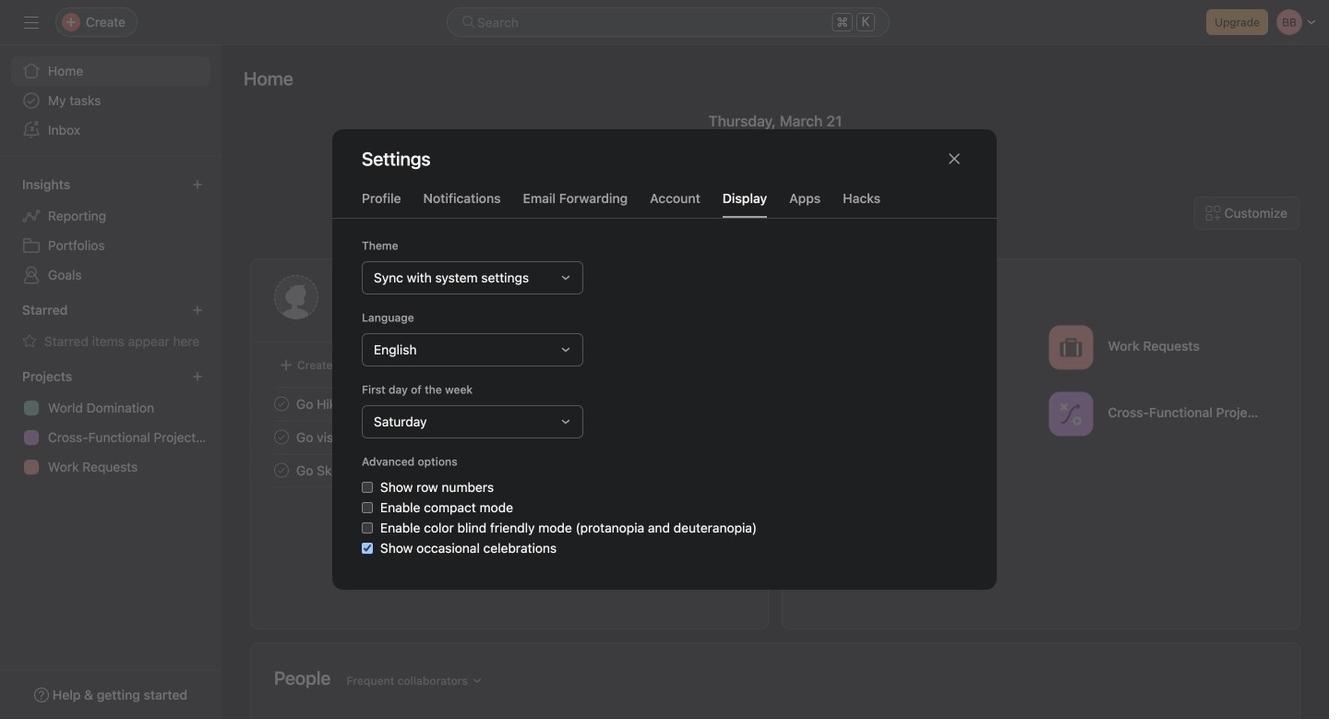 Task type: describe. For each thing, give the bounding box(es) containing it.
add profile photo image
[[274, 275, 319, 320]]

mark complete image
[[271, 426, 293, 448]]

2 mark complete checkbox from the top
[[271, 426, 293, 448]]

starred element
[[0, 294, 222, 360]]

global element
[[0, 45, 222, 156]]

projects element
[[0, 360, 222, 486]]



Task type: vqa. For each thing, say whether or not it's contained in the screenshot.
the Ask AI icon
no



Task type: locate. For each thing, give the bounding box(es) containing it.
2 mark complete image from the top
[[271, 459, 293, 482]]

mark complete image down mark complete image
[[271, 459, 293, 482]]

3 mark complete checkbox from the top
[[271, 459, 293, 482]]

1 mark complete checkbox from the top
[[271, 393, 293, 415]]

line_and_symbols image
[[1061, 403, 1083, 425]]

dialog
[[332, 129, 997, 590]]

insights element
[[0, 168, 222, 294]]

None checkbox
[[362, 482, 373, 493], [362, 502, 373, 513], [362, 523, 373, 534], [362, 543, 373, 554], [362, 482, 373, 493], [362, 502, 373, 513], [362, 523, 373, 534], [362, 543, 373, 554]]

2 vertical spatial mark complete checkbox
[[271, 459, 293, 482]]

1 mark complete image from the top
[[271, 393, 293, 415]]

1 vertical spatial mark complete checkbox
[[271, 426, 293, 448]]

0 vertical spatial mark complete image
[[271, 393, 293, 415]]

briefcase image
[[1061, 337, 1083, 359]]

settings tab list
[[332, 188, 997, 219]]

Mark complete checkbox
[[271, 393, 293, 415], [271, 426, 293, 448], [271, 459, 293, 482]]

1 vertical spatial mark complete image
[[271, 459, 293, 482]]

0 vertical spatial mark complete checkbox
[[271, 393, 293, 415]]

mark complete image
[[271, 393, 293, 415], [271, 459, 293, 482]]

close this dialog image
[[947, 151, 962, 166]]

mark complete image up mark complete image
[[271, 393, 293, 415]]

hide sidebar image
[[24, 15, 39, 30]]



